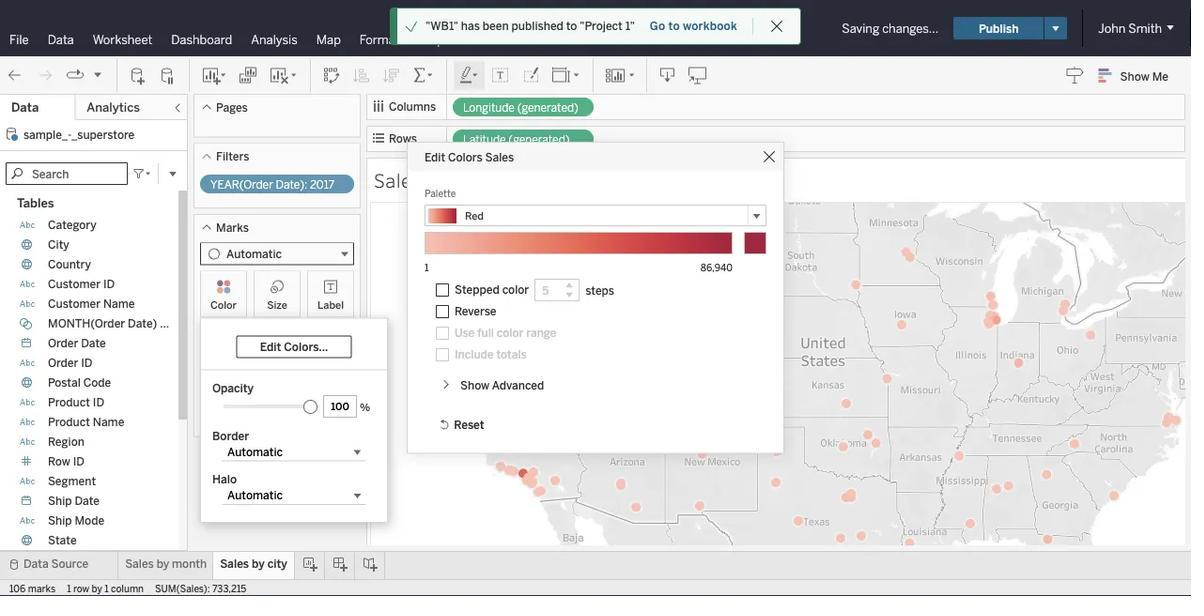 Task type: describe. For each thing, give the bounding box(es) containing it.
by right "row"
[[92, 584, 102, 595]]

stepped
[[455, 283, 500, 297]]

1 for 1 row by 1 column
[[67, 584, 71, 595]]

edit colors...
[[260, 340, 328, 354]]

wb1
[[616, 19, 648, 37]]

Red field
[[425, 205, 767, 227]]

color inside the reverse use full color range include totals
[[497, 327, 524, 340]]

filters
[[216, 150, 249, 164]]

go to workbook link
[[649, 18, 739, 34]]

detail
[[210, 351, 238, 364]]

workbook
[[683, 19, 738, 33]]

by left month
[[157, 558, 169, 571]]

john smith
[[1099, 21, 1163, 36]]

colors
[[448, 150, 483, 164]]

redo image
[[36, 66, 55, 85]]

new data source image
[[129, 66, 148, 85]]

replay animation image
[[92, 69, 103, 80]]

dashboard
[[171, 32, 232, 47]]

row
[[73, 584, 89, 595]]

year(order
[[211, 178, 273, 192]]

country
[[48, 258, 91, 272]]

totals image
[[413, 66, 435, 85]]

data guide image
[[1066, 66, 1085, 85]]

106 marks
[[9, 584, 56, 595]]

1 vertical spatial data
[[11, 100, 39, 115]]

halo
[[212, 473, 237, 487]]

fit image
[[552, 66, 582, 85]]

has
[[461, 19, 480, 33]]

colors...
[[284, 340, 328, 354]]

sort ascending image
[[352, 66, 371, 85]]

show me
[[1121, 69, 1169, 83]]

latitude (generated)
[[463, 133, 570, 147]]

"wb1" has been published to "project 1"
[[426, 19, 635, 33]]

(generated) for latitude (generated)
[[509, 133, 570, 147]]

publish
[[979, 21, 1019, 35]]

edit for edit colors...
[[260, 340, 281, 354]]

code
[[83, 376, 111, 390]]

border
[[212, 429, 249, 443]]

reverse
[[455, 305, 497, 319]]

1 horizontal spatial city
[[235, 407, 255, 421]]

edit colors... button
[[237, 336, 352, 359]]

size
[[267, 299, 287, 312]]

advanced
[[492, 379, 544, 392]]

sales up 733,215
[[220, 558, 249, 571]]

0 horizontal spatial city
[[268, 558, 287, 571]]

saving changes...
[[842, 21, 939, 36]]

highlight image
[[459, 66, 480, 85]]

1 horizontal spatial 1
[[105, 584, 109, 595]]

1 horizontal spatial city
[[451, 167, 484, 193]]

edit colors sales
[[425, 150, 514, 164]]

format
[[360, 32, 400, 47]]

id for order id
[[81, 357, 93, 370]]

month(order date) set
[[48, 317, 178, 331]]

order for order date
[[48, 337, 78, 351]]

0 vertical spatial color
[[502, 283, 529, 297]]

opacity
[[212, 382, 254, 396]]

date for order date
[[81, 337, 106, 351]]

use
[[455, 327, 475, 340]]

totals
[[497, 348, 527, 362]]

ship date
[[48, 495, 100, 508]]

733,215
[[212, 584, 246, 595]]

product name
[[48, 416, 124, 429]]

columns
[[389, 100, 436, 114]]

color
[[210, 299, 237, 312]]

reverse use full color range include totals
[[455, 305, 557, 362]]

to inside alert
[[566, 19, 577, 33]]

postal
[[48, 376, 81, 390]]

by right month
[[252, 558, 265, 571]]

analytics
[[87, 100, 140, 115]]

sort descending image
[[382, 66, 401, 85]]

data source
[[23, 558, 89, 571]]

sample_-_superstore
[[23, 128, 135, 141]]

order id
[[48, 357, 93, 370]]

replay animation image
[[66, 66, 85, 85]]

help
[[419, 32, 445, 47]]

undo image
[[6, 66, 24, 85]]

sales by month
[[125, 558, 207, 571]]

open and edit this workbook in tableau desktop image
[[689, 66, 708, 85]]

set
[[160, 317, 178, 331]]

show advanced
[[460, 379, 544, 392]]

mode
[[75, 515, 104, 528]]

sample_-
[[23, 128, 72, 141]]

"project
[[580, 19, 623, 33]]

sum(sales):
[[155, 584, 210, 595]]

2 to from the left
[[669, 19, 680, 33]]

name for product name
[[93, 416, 124, 429]]

pages
[[216, 101, 248, 114]]

0 horizontal spatial city
[[48, 238, 69, 252]]

"wb1"
[[426, 19, 459, 33]]

product for product id
[[48, 396, 90, 410]]

marks
[[28, 584, 56, 595]]

stepped color
[[455, 283, 529, 297]]

date for ship date
[[75, 495, 100, 508]]

published
[[512, 19, 564, 33]]

draft
[[574, 21, 600, 35]]



Task type: vqa. For each thing, say whether or not it's contained in the screenshot.
2nd Customer from the top of the page
yes



Task type: locate. For each thing, give the bounding box(es) containing it.
2 order from the top
[[48, 357, 78, 370]]

0 horizontal spatial 1
[[67, 584, 71, 595]]

show me button
[[1091, 61, 1186, 90]]

edit colors sales dialog
[[408, 143, 784, 453]]

include
[[455, 348, 494, 362]]

0 vertical spatial city
[[451, 167, 484, 193]]

data up replay animation image
[[48, 32, 74, 47]]

0 horizontal spatial edit
[[260, 340, 281, 354]]

1 vertical spatial ship
[[48, 515, 72, 528]]

longitude
[[463, 101, 515, 115]]

1 vertical spatial sales by city
[[220, 558, 287, 571]]

marks. press enter to open the view data window.. use arrow keys to navigate data visualization elements. image
[[370, 202, 1192, 597]]

1 down the "palette"
[[425, 262, 429, 273]]

2 automatic from the top
[[227, 489, 283, 503]]

sales by city down colors
[[374, 167, 484, 193]]

0 vertical spatial data
[[48, 32, 74, 47]]

rows
[[389, 132, 417, 146]]

1 automatic from the top
[[227, 445, 283, 459]]

row
[[48, 455, 70, 469]]

city up 'border'
[[235, 407, 255, 421]]

ship for ship date
[[48, 495, 72, 508]]

1 order from the top
[[48, 337, 78, 351]]

1 vertical spatial name
[[93, 416, 124, 429]]

order date
[[48, 337, 106, 351]]

month(order
[[48, 317, 125, 331]]

0 horizontal spatial sales by city
[[220, 558, 287, 571]]

ship up state
[[48, 515, 72, 528]]

0 vertical spatial show
[[1121, 69, 1150, 83]]

show mark labels image
[[492, 66, 510, 85]]

edit inside dialog
[[425, 150, 446, 164]]

date
[[81, 337, 106, 351], [75, 495, 100, 508]]

0 vertical spatial name
[[103, 297, 135, 311]]

city right month
[[268, 558, 287, 571]]

date):
[[276, 178, 307, 192]]

swap rows and columns image
[[322, 66, 341, 85]]

show for show advanced
[[460, 379, 490, 392]]

product
[[48, 396, 90, 410], [48, 416, 90, 429]]

None text field
[[535, 279, 580, 302], [323, 396, 357, 418], [535, 279, 580, 302], [323, 396, 357, 418]]

city
[[48, 238, 69, 252], [235, 407, 255, 421]]

2 horizontal spatial 1
[[425, 262, 429, 273]]

tooltip
[[261, 351, 294, 364]]

source
[[51, 558, 89, 571]]

latitude
[[463, 133, 506, 147]]

1 vertical spatial color
[[497, 327, 524, 340]]

0 vertical spatial city
[[48, 238, 69, 252]]

1 for 1
[[425, 262, 429, 273]]

None range field
[[224, 398, 318, 409]]

1 vertical spatial product
[[48, 416, 90, 429]]

(generated) down format workbook icon
[[517, 101, 579, 115]]

sum(sales)
[[235, 385, 297, 399]]

(generated) down longitude (generated)
[[509, 133, 570, 147]]

ship for ship mode
[[48, 515, 72, 528]]

success image
[[405, 20, 418, 33]]

1 inside edit colors sales dialog
[[425, 262, 429, 273]]

customer down customer id
[[48, 297, 101, 311]]

1 product from the top
[[48, 396, 90, 410]]

0 vertical spatial product
[[48, 396, 90, 410]]

name down product id
[[93, 416, 124, 429]]

1 horizontal spatial show
[[1121, 69, 1150, 83]]

customer for customer name
[[48, 297, 101, 311]]

collapse image
[[172, 102, 183, 114]]

(generated)
[[517, 101, 579, 115], [509, 133, 570, 147]]

id right row
[[73, 455, 85, 469]]

1"
[[626, 19, 635, 33]]

customer down country at the top
[[48, 278, 101, 291]]

date up "mode"
[[75, 495, 100, 508]]

show/hide cards image
[[605, 66, 635, 85]]

longitude (generated)
[[463, 101, 579, 115]]

id down code
[[93, 396, 104, 410]]

marks
[[216, 221, 249, 234]]

date)
[[128, 317, 157, 331]]

go to workbook
[[650, 19, 738, 33]]

2 product from the top
[[48, 416, 90, 429]]

name up "month(order date) set"
[[103, 297, 135, 311]]

order for order id
[[48, 357, 78, 370]]

2 customer from the top
[[48, 297, 101, 311]]

label
[[318, 299, 344, 312]]

edit inside button
[[260, 340, 281, 354]]

show for show me
[[1121, 69, 1150, 83]]

show left me
[[1121, 69, 1150, 83]]

sum(sales): 733,215
[[155, 584, 246, 595]]

city down colors
[[451, 167, 484, 193]]

106
[[9, 584, 26, 595]]

sales down rows
[[374, 167, 421, 193]]

pause auto updates image
[[159, 66, 178, 85]]

show advanced button
[[436, 375, 548, 397]]

ship down segment
[[48, 495, 72, 508]]

(generated) for longitude (generated)
[[517, 101, 579, 115]]

category
[[48, 219, 97, 232]]

id for product id
[[93, 396, 104, 410]]

duplicate image
[[239, 66, 258, 85]]

1 to from the left
[[566, 19, 577, 33]]

name
[[103, 297, 135, 311], [93, 416, 124, 429]]

name for customer name
[[103, 297, 135, 311]]

range
[[527, 327, 557, 340]]

product down postal
[[48, 396, 90, 410]]

product up region on the bottom left of the page
[[48, 416, 90, 429]]

1 vertical spatial automatic
[[227, 489, 283, 503]]

smith
[[1129, 21, 1163, 36]]

segment
[[48, 475, 96, 489]]

show inside dropdown button
[[460, 379, 490, 392]]

month
[[172, 558, 207, 571]]

download image
[[659, 66, 678, 85]]

0 vertical spatial automatic
[[227, 445, 283, 459]]

0 horizontal spatial show
[[460, 379, 490, 392]]

me
[[1153, 69, 1169, 83]]

1 row by 1 column
[[67, 584, 144, 595]]

0 vertical spatial sales by city
[[374, 167, 484, 193]]

palette
[[425, 188, 456, 199]]

been
[[483, 19, 509, 33]]

date down month(order
[[81, 337, 106, 351]]

customer for customer id
[[48, 278, 101, 291]]

product for product name
[[48, 416, 90, 429]]

0 vertical spatial customer
[[48, 278, 101, 291]]

to left "project
[[566, 19, 577, 33]]

2 ship from the top
[[48, 515, 72, 528]]

row id
[[48, 455, 85, 469]]

data up 106 marks
[[23, 558, 48, 571]]

color right stepped
[[502, 283, 529, 297]]

automatic down halo
[[227, 489, 283, 503]]

id for row id
[[73, 455, 85, 469]]

saving
[[842, 21, 880, 36]]

1 vertical spatial show
[[460, 379, 490, 392]]

customer name
[[48, 297, 135, 311]]

1 vertical spatial customer
[[48, 297, 101, 311]]

to
[[566, 19, 577, 33], [669, 19, 680, 33]]

sales down the latitude
[[486, 150, 514, 164]]

1 vertical spatial (generated)
[[509, 133, 570, 147]]

1 customer from the top
[[48, 278, 101, 291]]

go
[[650, 19, 666, 33]]

ship mode
[[48, 515, 104, 528]]

0 vertical spatial date
[[81, 337, 106, 351]]

0 vertical spatial ship
[[48, 495, 72, 508]]

%
[[360, 401, 371, 414]]

sales inside dialog
[[486, 150, 514, 164]]

to right go at the top right of the page
[[669, 19, 680, 33]]

"wb1" has been published to "project 1" alert
[[426, 18, 635, 35]]

2 vertical spatial data
[[23, 558, 48, 571]]

data down undo image
[[11, 100, 39, 115]]

color up totals
[[497, 327, 524, 340]]

id for customer id
[[103, 278, 115, 291]]

john
[[1099, 21, 1126, 36]]

order up postal
[[48, 357, 78, 370]]

clear sheet image
[[269, 66, 299, 85]]

1 left "row"
[[67, 584, 71, 595]]

1 vertical spatial order
[[48, 357, 78, 370]]

map element
[[370, 202, 1192, 597]]

_superstore
[[72, 128, 135, 141]]

86,940
[[701, 262, 733, 273]]

column
[[111, 584, 144, 595]]

1 ship from the top
[[48, 495, 72, 508]]

show down include
[[460, 379, 490, 392]]

0 horizontal spatial to
[[566, 19, 577, 33]]

id up postal code
[[81, 357, 93, 370]]

0 vertical spatial order
[[48, 337, 78, 351]]

1 horizontal spatial edit
[[425, 150, 446, 164]]

1 horizontal spatial sales by city
[[374, 167, 484, 193]]

sales by city up 733,215
[[220, 558, 287, 571]]

0 vertical spatial (generated)
[[517, 101, 579, 115]]

product id
[[48, 396, 104, 410]]

automatic
[[227, 445, 283, 459], [227, 489, 283, 503]]

edit left the colors...
[[260, 340, 281, 354]]

1 horizontal spatial to
[[669, 19, 680, 33]]

1 vertical spatial city
[[268, 558, 287, 571]]

sales up column
[[125, 558, 154, 571]]

worksheet
[[93, 32, 153, 47]]

order up order id on the bottom left
[[48, 337, 78, 351]]

1 left column
[[105, 584, 109, 595]]

file
[[9, 32, 29, 47]]

1 vertical spatial date
[[75, 495, 100, 508]]

edit left colors
[[425, 150, 446, 164]]

by
[[425, 167, 447, 193], [157, 558, 169, 571], [252, 558, 265, 571], [92, 584, 102, 595]]

edit for edit colors sales
[[425, 150, 446, 164]]

0 vertical spatial edit
[[425, 150, 446, 164]]

show inside button
[[1121, 69, 1150, 83]]

city up country at the top
[[48, 238, 69, 252]]

publish button
[[954, 17, 1044, 39]]

1 vertical spatial city
[[235, 407, 255, 421]]

year(order date): 2017
[[211, 178, 335, 192]]

color
[[502, 283, 529, 297], [497, 327, 524, 340]]

id up customer name
[[103, 278, 115, 291]]

changes...
[[883, 21, 939, 36]]

state
[[48, 534, 77, 548]]

steps
[[586, 284, 615, 297]]

format workbook image
[[522, 66, 540, 85]]

Search text field
[[6, 163, 128, 185]]

1 vertical spatial edit
[[260, 340, 281, 354]]

tables
[[17, 196, 54, 211]]

map
[[316, 32, 341, 47]]

customer
[[48, 278, 101, 291], [48, 297, 101, 311]]

full
[[478, 327, 494, 340]]

2017
[[310, 178, 335, 192]]

new worksheet image
[[201, 66, 227, 85]]

automatic down 'border'
[[227, 445, 283, 459]]

red button
[[425, 205, 767, 227]]

by down the edit colors sales
[[425, 167, 447, 193]]

data
[[48, 32, 74, 47], [11, 100, 39, 115], [23, 558, 48, 571]]

analysis
[[251, 32, 298, 47]]

customer id
[[48, 278, 115, 291]]



